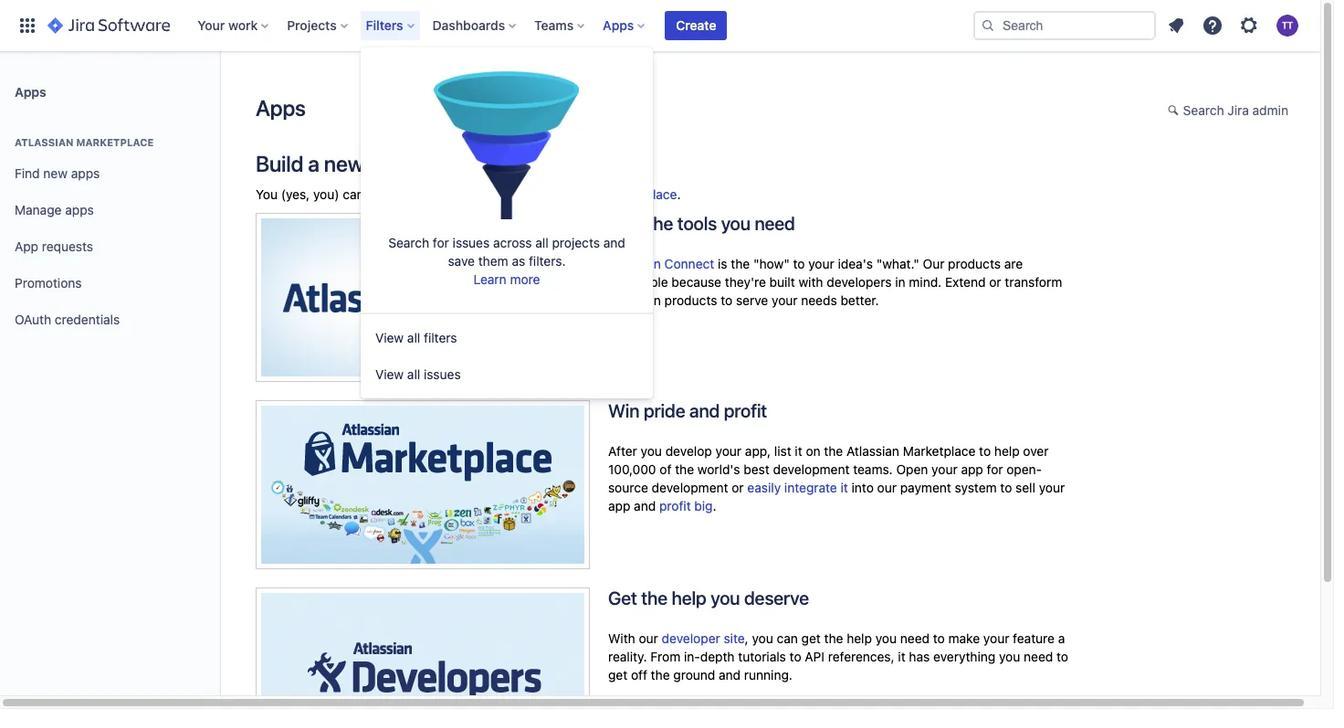 Task type: vqa. For each thing, say whether or not it's contained in the screenshot.
You're in a team-managed project
no



Task type: describe. For each thing, give the bounding box(es) containing it.
1 horizontal spatial products
[[949, 256, 1001, 271]]

and right pride
[[690, 400, 720, 421]]

1 horizontal spatial profit
[[724, 400, 768, 421]]

atlassian connect link
[[609, 256, 715, 271]]

0 horizontal spatial products
[[665, 292, 718, 308]]

projects
[[552, 235, 600, 251]]

atlassian marketplace group
[[7, 117, 212, 344]]

your down the "built"
[[772, 292, 798, 308]]

atlassian connect
[[609, 256, 715, 271]]

atlassian up extensible
[[609, 256, 661, 271]]

small image
[[1168, 103, 1183, 118]]

save
[[448, 253, 475, 269]]

0 horizontal spatial app
[[369, 151, 405, 176]]

find for find new apps
[[15, 165, 40, 181]]

reality.
[[609, 649, 647, 664]]

app requests
[[15, 238, 93, 254]]

on
[[806, 443, 821, 459]]

feature
[[1014, 630, 1055, 646]]

0 horizontal spatial development
[[652, 480, 729, 495]]

0 vertical spatial get
[[802, 630, 821, 646]]

ground
[[674, 667, 716, 683]]

in inside is the "how" to your idea's "what." our products are extensible because they're built with developers in mind. extend or transform atlassian products to serve your needs better.
[[896, 274, 906, 290]]

your up world's
[[716, 443, 742, 459]]

of
[[660, 461, 672, 477]]

after
[[609, 443, 638, 459]]

find the tools you need
[[609, 213, 796, 234]]

atlassian up projects
[[548, 186, 601, 202]]

and inside the search for issues across all projects and save them as filters. learn more
[[604, 235, 626, 251]]

build
[[256, 151, 304, 176]]

banner containing your work
[[0, 0, 1321, 51]]

developers
[[827, 274, 892, 290]]

issues for for
[[453, 235, 490, 251]]

search for search jira admin
[[1184, 102, 1225, 118]]

search jira admin
[[1184, 102, 1289, 118]]

easily
[[748, 480, 781, 495]]

1 horizontal spatial new
[[324, 151, 364, 176]]

app
[[15, 238, 38, 254]]

admin
[[1253, 102, 1289, 118]]

all for filters
[[407, 330, 421, 346]]

off
[[631, 667, 648, 683]]

2 vertical spatial need
[[1024, 649, 1054, 664]]

view for view all issues
[[376, 367, 404, 382]]

atlassian marketplace link
[[548, 186, 677, 202]]

manage apps link
[[7, 192, 212, 228]]

filters
[[424, 330, 457, 346]]

primary element
[[11, 0, 974, 51]]

0 horizontal spatial apps
[[15, 84, 46, 99]]

help inside after you develop your app, list it on the atlassian marketplace to help over 100,000 of the world's best development teams. open your app for open- source development or
[[995, 443, 1020, 459]]

1 horizontal spatial need
[[901, 630, 930, 646]]

or inside is the "how" to your idea's "what." our products are extensible because they're built with developers in mind. extend or transform atlassian products to serve your needs better.
[[990, 274, 1002, 290]]

0 vertical spatial in
[[512, 186, 522, 202]]

the up "api"
[[825, 630, 844, 646]]

extensible
[[609, 274, 669, 290]]

marketplace inside 'group'
[[76, 136, 154, 148]]

all inside the search for issues across all projects and save them as filters. learn more
[[536, 235, 549, 251]]

your profile and settings image
[[1277, 15, 1299, 37]]

atlassian inside is the "how" to your idea's "what." our products are extensible because they're built with developers in mind. extend or transform atlassian products to serve your needs better.
[[609, 292, 661, 308]]

source
[[609, 480, 649, 495]]

teams
[[535, 17, 574, 33]]

0 horizontal spatial list
[[458, 186, 475, 202]]

and inside , you can get the help you need to make your feature a reality. from in-depth tutorials to api references, it has everything you need to get off the ground and running.
[[719, 667, 741, 683]]

easily integrate it
[[748, 480, 849, 495]]

search image
[[981, 18, 996, 33]]

with
[[799, 274, 824, 290]]

you
[[256, 186, 278, 202]]

our for into
[[878, 480, 897, 495]]

you (yes, you) can write apps and list them in the atlassian marketplace .
[[256, 186, 681, 202]]

manage apps
[[15, 202, 94, 217]]

or inside after you develop your app, list it on the atlassian marketplace to help over 100,000 of the world's best development teams. open your app for open- source development or
[[732, 480, 744, 495]]

marketplace inside after you develop your app, list it on the atlassian marketplace to help over 100,000 of the world's best development teams. open your app for open- source development or
[[903, 443, 976, 459]]

from
[[651, 649, 681, 664]]

over
[[1024, 443, 1049, 459]]

sell
[[1016, 480, 1036, 495]]

atlassian inside 'group'
[[15, 136, 74, 148]]

apps inside popup button
[[603, 17, 634, 33]]

big
[[695, 498, 713, 514]]

0 horizontal spatial profit
[[660, 498, 691, 514]]

list inside after you develop your app, list it on the atlassian marketplace to help over 100,000 of the world's best development teams. open your app for open- source development or
[[775, 443, 792, 459]]

1 vertical spatial get
[[609, 667, 628, 683]]

across
[[493, 235, 532, 251]]

projects
[[287, 17, 337, 33]]

promotions link
[[7, 265, 212, 302]]

you right tools
[[721, 213, 751, 234]]

learn more link
[[474, 272, 540, 287]]

pride
[[644, 400, 686, 421]]

tutorials
[[739, 649, 787, 664]]

apps button
[[598, 11, 653, 40]]

notifications image
[[1166, 15, 1188, 37]]

oauth
[[15, 311, 51, 327]]

everything
[[934, 649, 996, 664]]

all for issues
[[407, 367, 421, 382]]

for inside the search for issues across all projects and save them as filters. learn more
[[433, 235, 449, 251]]

best
[[744, 461, 770, 477]]

0 vertical spatial a
[[308, 151, 320, 176]]

with our developer site
[[609, 630, 745, 646]]

because
[[672, 274, 722, 290]]

1 horizontal spatial .
[[713, 498, 717, 514]]

and inside "into our payment system to sell your app and"
[[634, 498, 656, 514]]

dashboards
[[433, 17, 505, 33]]

oauth credentials link
[[7, 302, 212, 338]]

sidebar navigation image
[[199, 73, 239, 110]]

to inside after you develop your app, list it on the atlassian marketplace to help over 100,000 of the world's best development teams. open your app for open- source development or
[[980, 443, 992, 459]]

extend
[[946, 274, 986, 290]]

you)
[[313, 186, 339, 202]]

app requests link
[[7, 228, 212, 265]]

deserve
[[745, 588, 810, 609]]

100,000
[[609, 461, 657, 477]]

your work button
[[192, 11, 276, 40]]

view all filters link
[[361, 320, 653, 357]]

the left tools
[[647, 213, 674, 234]]

the right get
[[642, 588, 668, 609]]

issues for all
[[424, 367, 461, 382]]

write
[[368, 186, 397, 202]]

transform
[[1005, 274, 1063, 290]]

the inside is the "how" to your idea's "what." our products are extensible because they're built with developers in mind. extend or transform atlassian products to serve your needs better.
[[731, 256, 750, 271]]

get
[[609, 588, 638, 609]]

, you can get the help you need to make your feature a reality. from in-depth tutorials to api references, it has everything you need to get off the ground and running.
[[609, 630, 1069, 683]]

win
[[609, 400, 640, 421]]

"what."
[[877, 256, 920, 271]]

search for search for issues across all projects and save them as filters. learn more
[[389, 235, 430, 251]]

needs
[[802, 292, 838, 308]]

"how"
[[754, 256, 790, 271]]

your work
[[198, 17, 258, 33]]

promotions
[[15, 275, 82, 290]]

system
[[955, 480, 997, 495]]

depth
[[701, 649, 735, 664]]

help image
[[1202, 15, 1224, 37]]



Task type: locate. For each thing, give the bounding box(es) containing it.
1 vertical spatial in
[[896, 274, 906, 290]]

0 vertical spatial list
[[458, 186, 475, 202]]

new
[[324, 151, 364, 176], [43, 165, 68, 181]]

1 horizontal spatial app
[[609, 498, 631, 514]]

list up save at the top left of the page
[[458, 186, 475, 202]]

1 vertical spatial app
[[962, 461, 984, 477]]

in-
[[684, 649, 701, 664]]

find down atlassian marketplace link
[[609, 213, 643, 234]]

view all filters
[[376, 330, 457, 346]]

can right you)
[[343, 186, 364, 202]]

1 horizontal spatial marketplace
[[605, 186, 677, 202]]

1 vertical spatial all
[[407, 330, 421, 346]]

jira
[[1228, 102, 1250, 118]]

0 vertical spatial products
[[949, 256, 1001, 271]]

is the "how" to your idea's "what." our products are extensible because they're built with developers in mind. extend or transform atlassian products to serve your needs better.
[[609, 256, 1063, 308]]

search inside the search for issues across all projects and save them as filters. learn more
[[389, 235, 430, 251]]

0 vertical spatial issues
[[453, 235, 490, 251]]

appswitcher icon image
[[16, 15, 38, 37]]

make
[[949, 630, 981, 646]]

view up view all issues
[[376, 330, 404, 346]]

profit left big
[[660, 498, 691, 514]]

api
[[805, 649, 825, 664]]

develop
[[666, 443, 713, 459]]

2 vertical spatial marketplace
[[903, 443, 976, 459]]

1 vertical spatial profit
[[660, 498, 691, 514]]

view
[[376, 330, 404, 346], [376, 367, 404, 382]]

1 vertical spatial .
[[713, 498, 717, 514]]

apps right write
[[400, 186, 429, 202]]

apps up build
[[256, 95, 306, 121]]

1 view from the top
[[376, 330, 404, 346]]

1 vertical spatial a
[[1059, 630, 1066, 646]]

in up across
[[512, 186, 522, 202]]

1 horizontal spatial list
[[775, 443, 792, 459]]

connect
[[665, 256, 715, 271]]

your right make
[[984, 630, 1010, 646]]

has
[[910, 649, 930, 664]]

apps
[[71, 165, 100, 181], [400, 186, 429, 202], [65, 202, 94, 217]]

1 vertical spatial view
[[376, 367, 404, 382]]

they're
[[725, 274, 766, 290]]

for up system
[[987, 461, 1004, 477]]

a right feature
[[1059, 630, 1066, 646]]

1 horizontal spatial can
[[777, 630, 798, 646]]

need down feature
[[1024, 649, 1054, 664]]

development
[[773, 461, 850, 477], [652, 480, 729, 495]]

1 vertical spatial it
[[841, 480, 849, 495]]

find for find the tools you need
[[609, 213, 643, 234]]

you right ","
[[752, 630, 774, 646]]

all left filters
[[407, 330, 421, 346]]

0 horizontal spatial need
[[755, 213, 796, 234]]

view for view all filters
[[376, 330, 404, 346]]

list
[[458, 186, 475, 202], [775, 443, 792, 459]]

atlassian marketplace
[[15, 136, 154, 148]]

app
[[369, 151, 405, 176], [962, 461, 984, 477], [609, 498, 631, 514]]

0 horizontal spatial new
[[43, 165, 68, 181]]

for inside after you develop your app, list it on the atlassian marketplace to help over 100,000 of the world's best development teams. open your app for open- source development or
[[987, 461, 1004, 477]]

an image showing that the apps dropdown menu is empty image
[[434, 53, 580, 234]]

1 vertical spatial help
[[672, 588, 707, 609]]

your
[[198, 17, 225, 33]]

marketplace up 'find the tools you need'
[[605, 186, 677, 202]]

0 horizontal spatial .
[[677, 186, 681, 202]]

1 horizontal spatial a
[[1059, 630, 1066, 646]]

into our payment system to sell your app and
[[609, 480, 1066, 514]]

it inside after you develop your app, list it on the atlassian marketplace to help over 100,000 of the world's best development teams. open your app for open- source development or
[[795, 443, 803, 459]]

0 vertical spatial or
[[990, 274, 1002, 290]]

in down "what."
[[896, 274, 906, 290]]

1 vertical spatial can
[[777, 630, 798, 646]]

your inside "into our payment system to sell your app and"
[[1040, 480, 1066, 495]]

issues down filters
[[424, 367, 461, 382]]

0 horizontal spatial search
[[389, 235, 430, 251]]

development up integrate
[[773, 461, 850, 477]]

0 vertical spatial our
[[878, 480, 897, 495]]

0 horizontal spatial find
[[15, 165, 40, 181]]

2 vertical spatial it
[[899, 649, 906, 664]]

2 vertical spatial all
[[407, 367, 421, 382]]

1 horizontal spatial help
[[847, 630, 873, 646]]

in
[[512, 186, 522, 202], [896, 274, 906, 290]]

are
[[1005, 256, 1024, 271]]

to inside "into our payment system to sell your app and"
[[1001, 480, 1013, 495]]

1 horizontal spatial our
[[878, 480, 897, 495]]

1 horizontal spatial it
[[841, 480, 849, 495]]

development up profit big .
[[652, 480, 729, 495]]

new up manage apps
[[43, 165, 68, 181]]

0 horizontal spatial or
[[732, 480, 744, 495]]

1 vertical spatial them
[[479, 253, 509, 269]]

the down from
[[651, 667, 670, 683]]

developer site link
[[662, 630, 745, 646]]

search right small icon
[[1184, 102, 1225, 118]]

1 vertical spatial search
[[389, 235, 430, 251]]

2 horizontal spatial it
[[899, 649, 906, 664]]

0 horizontal spatial help
[[672, 588, 707, 609]]

atlassian up find new apps
[[15, 136, 74, 148]]

them
[[478, 186, 509, 202], [479, 253, 509, 269]]

banner
[[0, 0, 1321, 51]]

. up tools
[[677, 186, 681, 202]]

your up with
[[809, 256, 835, 271]]

0 vertical spatial find
[[15, 165, 40, 181]]

need up "how"
[[755, 213, 796, 234]]

(yes,
[[281, 186, 310, 202]]

1 horizontal spatial apps
[[256, 95, 306, 121]]

and
[[432, 186, 454, 202], [604, 235, 626, 251], [690, 400, 720, 421], [634, 498, 656, 514], [719, 667, 741, 683]]

2 them from the top
[[479, 253, 509, 269]]

0 vertical spatial marketplace
[[76, 136, 154, 148]]

oauth credentials
[[15, 311, 120, 327]]

2 horizontal spatial app
[[962, 461, 984, 477]]

our for with
[[639, 630, 659, 646]]

app down the source
[[609, 498, 631, 514]]

credentials
[[55, 311, 120, 327]]

all down view all filters
[[407, 367, 421, 382]]

or right the extend
[[990, 274, 1002, 290]]

app up system
[[962, 461, 984, 477]]

0 vertical spatial them
[[478, 186, 509, 202]]

0 vertical spatial need
[[755, 213, 796, 234]]

easily integrate it link
[[748, 480, 849, 495]]

marketplace
[[76, 136, 154, 148], [605, 186, 677, 202], [903, 443, 976, 459]]

into
[[852, 480, 874, 495]]

find up manage
[[15, 165, 40, 181]]

profit
[[724, 400, 768, 421], [660, 498, 691, 514]]

for up save at the top left of the page
[[433, 235, 449, 251]]

open
[[897, 461, 929, 477]]

atlassian down extensible
[[609, 292, 661, 308]]

integrate
[[785, 480, 838, 495]]

the right is
[[731, 256, 750, 271]]

and right write
[[432, 186, 454, 202]]

find new apps link
[[7, 155, 212, 192]]

atlassian
[[15, 136, 74, 148], [548, 186, 601, 202], [609, 256, 661, 271], [609, 292, 661, 308], [847, 443, 900, 459]]

app inside after you develop your app, list it on the atlassian marketplace to help over 100,000 of the world's best development teams. open your app for open- source development or
[[962, 461, 984, 477]]

new inside atlassian marketplace 'group'
[[43, 165, 68, 181]]

our down teams.
[[878, 480, 897, 495]]

teams.
[[854, 461, 893, 477]]

apps right teams dropdown button
[[603, 17, 634, 33]]

2 vertical spatial app
[[609, 498, 631, 514]]

products down the because
[[665, 292, 718, 308]]

help up open-
[[995, 443, 1020, 459]]

you
[[721, 213, 751, 234], [641, 443, 662, 459], [711, 588, 741, 609], [752, 630, 774, 646], [876, 630, 897, 646], [1000, 649, 1021, 664]]

your
[[809, 256, 835, 271], [772, 292, 798, 308], [716, 443, 742, 459], [932, 461, 958, 477], [1040, 480, 1066, 495], [984, 630, 1010, 646]]

them for save
[[479, 253, 509, 269]]

list right app,
[[775, 443, 792, 459]]

it left into
[[841, 480, 849, 495]]

a inside , you can get the help you need to make your feature a reality. from in-depth tutorials to api references, it has everything you need to get off the ground and running.
[[1059, 630, 1066, 646]]

0 vertical spatial app
[[369, 151, 405, 176]]

.
[[677, 186, 681, 202], [713, 498, 717, 514]]

find new apps
[[15, 165, 100, 181]]

1 horizontal spatial get
[[802, 630, 821, 646]]

win pride and profit
[[609, 400, 768, 421]]

you up site
[[711, 588, 741, 609]]

view down view all filters
[[376, 367, 404, 382]]

references,
[[829, 649, 895, 664]]

1 vertical spatial marketplace
[[605, 186, 677, 202]]

0 vertical spatial search
[[1184, 102, 1225, 118]]

all up the filters.
[[536, 235, 549, 251]]

our up from
[[639, 630, 659, 646]]

1 vertical spatial or
[[732, 480, 744, 495]]

the down develop
[[675, 461, 695, 477]]

2 view from the top
[[376, 367, 404, 382]]

view all issues
[[376, 367, 461, 382]]

you down feature
[[1000, 649, 1021, 664]]

you up references,
[[876, 630, 897, 646]]

you inside after you develop your app, list it on the atlassian marketplace to help over 100,000 of the world's best development teams. open your app for open- source development or
[[641, 443, 662, 459]]

them up learn
[[479, 253, 509, 269]]

app inside "into our payment system to sell your app and"
[[609, 498, 631, 514]]

1 horizontal spatial development
[[773, 461, 850, 477]]

0 vertical spatial for
[[433, 235, 449, 251]]

find inside atlassian marketplace 'group'
[[15, 165, 40, 181]]

0 vertical spatial can
[[343, 186, 364, 202]]

2 vertical spatial help
[[847, 630, 873, 646]]

a
[[308, 151, 320, 176], [1059, 630, 1066, 646]]

0 horizontal spatial get
[[609, 667, 628, 683]]

1 horizontal spatial for
[[987, 461, 1004, 477]]

1 them from the top
[[478, 186, 509, 202]]

create button
[[666, 11, 728, 40]]

0 vertical spatial development
[[773, 461, 850, 477]]

built
[[770, 274, 796, 290]]

1 horizontal spatial in
[[896, 274, 906, 290]]

get up "api"
[[802, 630, 821, 646]]

0 horizontal spatial can
[[343, 186, 364, 202]]

marketplace up find new apps link
[[76, 136, 154, 148]]

after you develop your app, list it on the atlassian marketplace to help over 100,000 of the world's best development teams. open your app for open- source development or
[[609, 443, 1049, 495]]

help up references,
[[847, 630, 873, 646]]

a up you)
[[308, 151, 320, 176]]

0 vertical spatial all
[[536, 235, 549, 251]]

new up you)
[[324, 151, 364, 176]]

them for list
[[478, 186, 509, 202]]

0 vertical spatial it
[[795, 443, 803, 459]]

1 vertical spatial development
[[652, 480, 729, 495]]

profit up app,
[[724, 400, 768, 421]]

running.
[[745, 667, 793, 683]]

payment
[[901, 480, 952, 495]]

with
[[609, 630, 636, 646]]

. down world's
[[713, 498, 717, 514]]

the up across
[[526, 186, 545, 202]]

0 horizontal spatial our
[[639, 630, 659, 646]]

search down write
[[389, 235, 430, 251]]

can up tutorials
[[777, 630, 798, 646]]

get
[[802, 630, 821, 646], [609, 667, 628, 683]]

2 horizontal spatial apps
[[603, 17, 634, 33]]

your up payment
[[932, 461, 958, 477]]

get down reality.
[[609, 667, 628, 683]]

filters.
[[529, 253, 566, 269]]

teams button
[[529, 11, 592, 40]]

create
[[676, 17, 717, 33]]

0 vertical spatial .
[[677, 186, 681, 202]]

it inside , you can get the help you need to make your feature a reality. from in-depth tutorials to api references, it has everything you need to get off the ground and running.
[[899, 649, 906, 664]]

apps
[[603, 17, 634, 33], [15, 84, 46, 99], [256, 95, 306, 121]]

1 vertical spatial products
[[665, 292, 718, 308]]

app up write
[[369, 151, 405, 176]]

issues up save at the top left of the page
[[453, 235, 490, 251]]

marketplace up open
[[903, 443, 976, 459]]

need up has
[[901, 630, 930, 646]]

1 horizontal spatial search
[[1184, 102, 1225, 118]]

as
[[512, 253, 526, 269]]

issues inside view all issues link
[[424, 367, 461, 382]]

1 vertical spatial list
[[775, 443, 792, 459]]

your inside , you can get the help you need to make your feature a reality. from in-depth tutorials to api references, it has everything you need to get off the ground and running.
[[984, 630, 1010, 646]]

world's
[[698, 461, 741, 477]]

2 horizontal spatial help
[[995, 443, 1020, 459]]

products up the extend
[[949, 256, 1001, 271]]

them up across
[[478, 186, 509, 202]]

atlassian up teams.
[[847, 443, 900, 459]]

apps down atlassian marketplace
[[71, 165, 100, 181]]

search for issues across all projects and save them as filters. learn more
[[389, 235, 626, 287]]

apps up requests
[[65, 202, 94, 217]]

,
[[745, 630, 749, 646]]

0 horizontal spatial for
[[433, 235, 449, 251]]

1 vertical spatial issues
[[424, 367, 461, 382]]

or down the best
[[732, 480, 744, 495]]

and right projects
[[604, 235, 626, 251]]

1 vertical spatial need
[[901, 630, 930, 646]]

0 vertical spatial profit
[[724, 400, 768, 421]]

manage
[[15, 202, 62, 217]]

issues inside the search for issues across all projects and save them as filters. learn more
[[453, 235, 490, 251]]

it
[[795, 443, 803, 459], [841, 480, 849, 495], [899, 649, 906, 664]]

can inside , you can get the help you need to make your feature a reality. from in-depth tutorials to api references, it has everything you need to get off the ground and running.
[[777, 630, 798, 646]]

0 horizontal spatial a
[[308, 151, 320, 176]]

apps down appswitcher icon
[[15, 84, 46, 99]]

1 vertical spatial our
[[639, 630, 659, 646]]

it left has
[[899, 649, 906, 664]]

profit big link
[[660, 498, 713, 514]]

your right sell
[[1040, 480, 1066, 495]]

2 horizontal spatial need
[[1024, 649, 1054, 664]]

build a new app
[[256, 151, 405, 176]]

atlassian inside after you develop your app, list it on the atlassian marketplace to help over 100,000 of the world's best development teams. open your app for open- source development or
[[847, 443, 900, 459]]

0 vertical spatial help
[[995, 443, 1020, 459]]

0 horizontal spatial it
[[795, 443, 803, 459]]

help up developer
[[672, 588, 707, 609]]

1 vertical spatial find
[[609, 213, 643, 234]]

filters button
[[361, 11, 422, 40]]

1 horizontal spatial or
[[990, 274, 1002, 290]]

them inside the search for issues across all projects and save them as filters. learn more
[[479, 253, 509, 269]]

our
[[923, 256, 945, 271]]

0 horizontal spatial in
[[512, 186, 522, 202]]

is
[[718, 256, 728, 271]]

our inside "into our payment system to sell your app and"
[[878, 480, 897, 495]]

0 horizontal spatial marketplace
[[76, 136, 154, 148]]

tools
[[678, 213, 717, 234]]

mind.
[[909, 274, 942, 290]]

help inside , you can get the help you need to make your feature a reality. from in-depth tutorials to api references, it has everything you need to get off the ground and running.
[[847, 630, 873, 646]]

it left on
[[795, 443, 803, 459]]

1 horizontal spatial find
[[609, 213, 643, 234]]

2 horizontal spatial marketplace
[[903, 443, 976, 459]]

settings image
[[1239, 15, 1261, 37]]

better.
[[841, 292, 880, 308]]

issues
[[453, 235, 490, 251], [424, 367, 461, 382]]

the right on
[[825, 443, 844, 459]]

1 vertical spatial for
[[987, 461, 1004, 477]]

jira software image
[[48, 15, 170, 37], [48, 15, 170, 37]]

and down the source
[[634, 498, 656, 514]]

you up of
[[641, 443, 662, 459]]

Search field
[[974, 11, 1157, 40]]

and down the depth on the bottom of page
[[719, 667, 741, 683]]

0 vertical spatial view
[[376, 330, 404, 346]]

serve
[[736, 292, 769, 308]]



